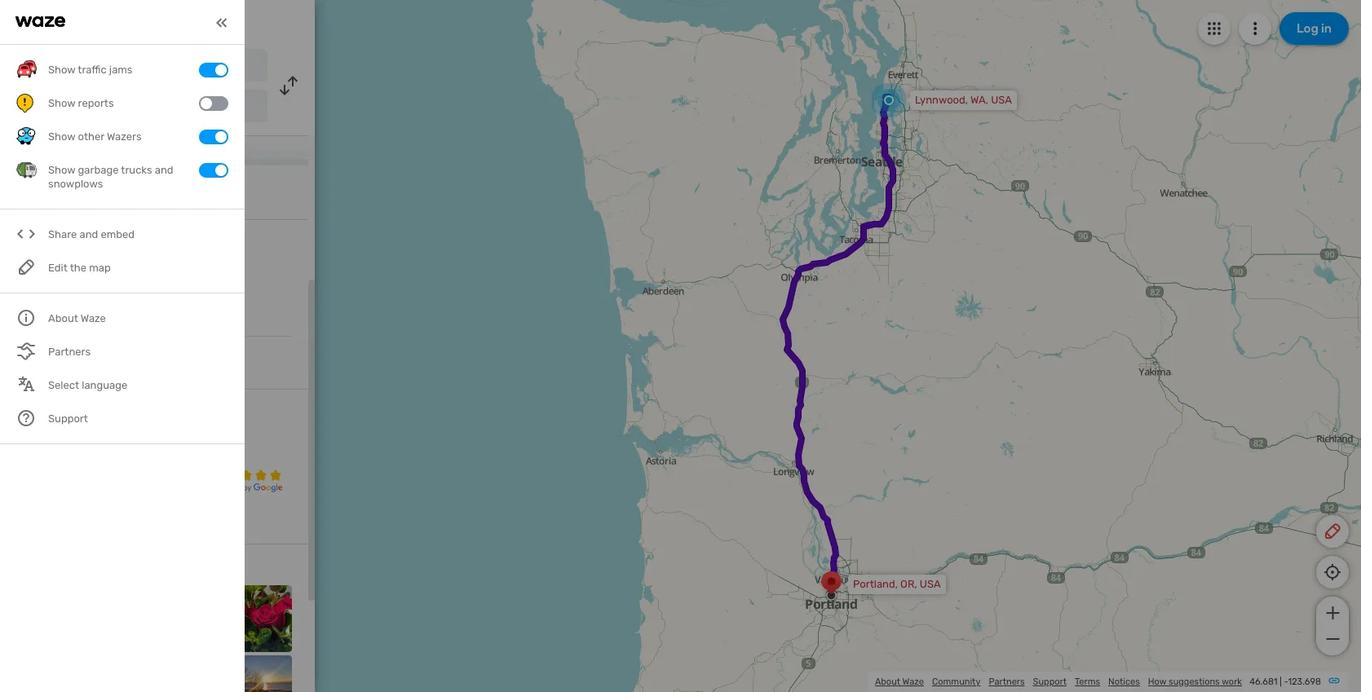 Task type: locate. For each thing, give the bounding box(es) containing it.
about
[[875, 677, 901, 688]]

usa right lynnwood,
[[991, 94, 1012, 106]]

work
[[1222, 677, 1242, 688]]

lynnwood wa, usa
[[60, 60, 158, 73], [16, 238, 97, 274]]

1 horizontal spatial wa,
[[120, 61, 136, 73]]

2 horizontal spatial wa,
[[971, 94, 989, 106]]

or, for portland,
[[901, 578, 917, 591]]

1 vertical spatial lynnwood wa, usa
[[16, 238, 97, 274]]

notices
[[1109, 677, 1140, 688]]

usa down driving directions
[[139, 61, 158, 73]]

portland,
[[853, 578, 898, 591]]

driving directions
[[98, 13, 217, 31]]

0 vertical spatial lynnwood
[[60, 60, 114, 73]]

wa,
[[120, 61, 136, 73], [971, 94, 989, 106], [16, 260, 36, 274]]

usa
[[139, 61, 158, 73], [991, 94, 1012, 106], [129, 102, 148, 113], [38, 260, 61, 274], [920, 578, 941, 591]]

1 vertical spatial wa,
[[971, 94, 989, 106]]

usa right portland
[[129, 102, 148, 113]]

notices link
[[1109, 677, 1140, 688]]

190.1
[[46, 124, 70, 135]]

1 horizontal spatial 5
[[209, 415, 238, 469]]

image 4 of lynnwood, lynnwood image
[[226, 586, 292, 652]]

and
[[79, 229, 98, 241]]

or,
[[111, 102, 126, 113], [901, 578, 917, 591]]

portland or, usa
[[60, 100, 148, 114]]

0 vertical spatial wa,
[[120, 61, 136, 73]]

1 horizontal spatial or,
[[901, 578, 917, 591]]

usa right portland,
[[920, 578, 941, 591]]

community
[[932, 677, 981, 688]]

lynnwood left embed
[[16, 238, 97, 258]]

wa, down code icon
[[16, 260, 36, 274]]

1 vertical spatial lynnwood
[[16, 238, 97, 258]]

0 horizontal spatial wa,
[[16, 260, 36, 274]]

embed
[[101, 229, 135, 241]]

0 horizontal spatial or,
[[111, 102, 126, 113]]

how suggestions work link
[[1148, 677, 1242, 688]]

or, for portland
[[111, 102, 126, 113]]

portland, or, usa
[[853, 578, 941, 591]]

4
[[16, 437, 23, 450]]

lynnwood wa, usa left embed
[[16, 238, 97, 274]]

community link
[[932, 677, 981, 688]]

lynnwood up portland
[[60, 60, 114, 73]]

5
[[209, 415, 238, 469], [16, 423, 23, 437]]

portland
[[60, 100, 105, 114]]

0 horizontal spatial 5
[[16, 423, 23, 437]]

or, right portland,
[[901, 578, 917, 591]]

lynnwood
[[60, 60, 114, 73], [16, 238, 97, 258]]

wa, right lynnwood,
[[971, 94, 989, 106]]

1 vertical spatial or,
[[901, 578, 917, 591]]

lynnwood wa, usa up portland or, usa
[[60, 60, 158, 73]]

-
[[1284, 677, 1288, 688]]

zoom in image
[[1323, 604, 1343, 623]]

share and embed
[[48, 229, 135, 241]]

current location image
[[16, 55, 36, 75]]

46.681
[[1250, 677, 1278, 688]]

terms link
[[1075, 677, 1100, 688]]

driving
[[98, 13, 146, 31]]

190.1 miles
[[46, 124, 103, 135]]

share
[[48, 229, 77, 241]]

location image
[[16, 96, 36, 116]]

or, inside portland or, usa
[[111, 102, 126, 113]]

lynnwood, wa, usa
[[915, 94, 1012, 106]]

or, right portland
[[111, 102, 126, 113]]

5 inside 5 4 3
[[16, 423, 23, 437]]

lynnwood,
[[915, 94, 968, 106]]

computer image
[[16, 353, 36, 373]]

about waze link
[[875, 677, 924, 688]]

wa, down 'driving'
[[120, 61, 136, 73]]

0 vertical spatial or,
[[111, 102, 126, 113]]



Task type: vqa. For each thing, say whether or not it's contained in the screenshot.
Navigation
no



Task type: describe. For each thing, give the bounding box(es) containing it.
www.ci.lynnwood.wa.us
[[49, 356, 176, 370]]

about waze community partners support terms notices how suggestions work 46.681 | -123.698
[[875, 677, 1321, 688]]

review
[[16, 402, 54, 416]]

code image
[[16, 225, 37, 245]]

partners
[[989, 677, 1025, 688]]

5 for 5
[[209, 415, 238, 469]]

link image
[[1328, 675, 1341, 688]]

123.698
[[1288, 677, 1321, 688]]

review summary
[[16, 402, 107, 416]]

usa inside portland or, usa
[[129, 102, 148, 113]]

share and embed link
[[16, 218, 228, 252]]

suggestions
[[1169, 677, 1220, 688]]

support
[[1033, 677, 1067, 688]]

support link
[[1033, 677, 1067, 688]]

image 8 of lynnwood, lynnwood image
[[226, 656, 292, 693]]

directions
[[150, 13, 217, 31]]

|
[[1280, 677, 1282, 688]]

partners link
[[989, 677, 1025, 688]]

pencil image
[[1323, 522, 1343, 542]]

2 vertical spatial wa,
[[16, 260, 36, 274]]

3
[[16, 450, 23, 464]]

5 4 3
[[16, 423, 23, 464]]

5 for 5 4 3
[[16, 423, 23, 437]]

usa down share
[[38, 260, 61, 274]]

zoom out image
[[1323, 630, 1343, 649]]

how
[[1148, 677, 1167, 688]]

0 vertical spatial lynnwood wa, usa
[[60, 60, 158, 73]]

summary
[[57, 402, 107, 416]]

miles
[[73, 124, 103, 135]]

waze
[[903, 677, 924, 688]]

terms
[[1075, 677, 1100, 688]]



